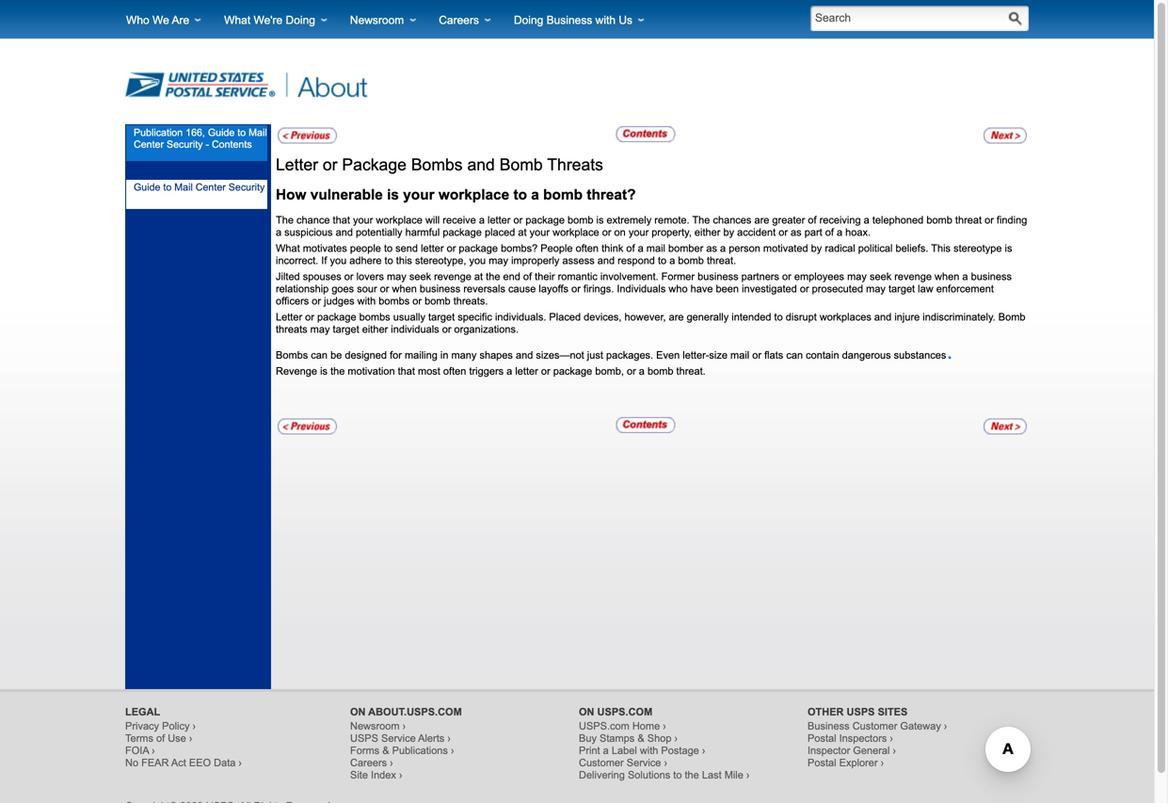 Task type: locate. For each thing, give the bounding box(es) containing it.
0 vertical spatial often
[[576, 242, 599, 254]]

to left the disrupt
[[774, 311, 783, 323]]

as down greater
[[791, 226, 802, 238]]

doing business with us
[[514, 14, 633, 26]]

1 horizontal spatial mail
[[731, 349, 750, 361]]

2 can from the left
[[787, 349, 803, 361]]

goes
[[332, 283, 354, 295]]

2 vertical spatial the
[[685, 769, 699, 781]]

many
[[451, 349, 477, 361]]

0 vertical spatial link to contents for "guide to mail center security" image
[[616, 126, 675, 142]]

assess
[[563, 255, 595, 267]]

link to "mail theft" image down revenge
[[278, 419, 337, 435]]

threat. down the person
[[707, 255, 736, 267]]

packages.
[[606, 349, 654, 361]]

mail inside the chance that your workplace will receive a letter or package bomb is extremely remote. the chances are greater of receiving a telephoned bomb threat or finding a suspicious and potentially harmful package placed at your workplace or on your property, either by accident or as part of a hoax. what motivates people to send letter or package bombs? people often think of a mail bomber as a person motivated by radical political beliefs. this stereotype is incorrect. if you adhere to this stereotype, you may improperly assess and respond to a bomb threat. jilted spouses or lovers may seek revenge at the end of their romantic involvement. former business partners or employees may seek revenge when a business relationship goes sour or when business reversals cause layoffs or firings. individuals who have been investigated or prosecuted may target law enforcement officers or judges with bombs or bomb threats. letter or package bombs  usually target specific individuals. placed devices, however, are generally intended to disrupt workplaces and injure indiscriminately. bomb threats may target either individuals or organizations.
[[647, 242, 666, 254]]

doing
[[286, 14, 315, 26], [514, 14, 544, 26]]

a up "hoax."
[[864, 214, 870, 226]]

0 vertical spatial security
[[167, 139, 203, 150]]

who
[[669, 283, 688, 295]]

0 horizontal spatial security
[[167, 139, 203, 150]]

motivates
[[303, 242, 347, 254]]

0 horizontal spatial threat.
[[677, 365, 706, 377]]

1 horizontal spatial bomb
[[999, 311, 1026, 323]]

the down be
[[331, 365, 345, 377]]

even
[[656, 349, 680, 361]]

letter up placed
[[488, 214, 511, 226]]

receiving
[[820, 214, 861, 226]]

bomber
[[669, 242, 704, 254]]

1 horizontal spatial you
[[469, 255, 486, 267]]

however,
[[625, 311, 666, 323]]

what
[[224, 14, 251, 26], [276, 242, 300, 254]]

indiscriminately.
[[923, 311, 996, 323]]

0 horizontal spatial letter
[[421, 242, 444, 254]]

on usps.com usps.com home › buy stamps & shop › print a label with postage › customer service › delivering solutions to the last mile ›
[[579, 706, 750, 781]]

or down greater
[[779, 226, 788, 238]]

0 vertical spatial are
[[755, 214, 770, 226]]

placed
[[485, 226, 515, 238]]

your up the "people" at left top
[[530, 226, 550, 238]]

the inside the chance that your workplace will receive a letter or package bomb is extremely remote. the chances are greater of receiving a telephoned bomb threat or finding a suspicious and potentially harmful package placed at your workplace or on your property, either by accident or as part of a hoax. what motivates people to send letter or package bombs? people often think of a mail bomber as a person motivated by radical political beliefs. this stereotype is incorrect. if you adhere to this stereotype, you may improperly assess and respond to a bomb threat. jilted spouses or lovers may seek revenge at the end of their romantic involvement. former business partners or employees may seek revenge when a business relationship goes sour or when business reversals cause layoffs or firings. individuals who have been investigated or prosecuted may target law enforcement officers or judges with bombs or bomb threats. letter or package bombs  usually target specific individuals. placed devices, however, are generally intended to disrupt workplaces and injure indiscriminately. bomb threats may target either individuals or organizations.
[[486, 271, 500, 283]]

either up designed
[[362, 323, 388, 335]]

can right flats
[[787, 349, 803, 361]]

mail down property,
[[647, 242, 666, 254]]

1 vertical spatial what
[[276, 242, 300, 254]]

0 horizontal spatial at
[[474, 271, 483, 283]]

chance
[[297, 214, 330, 226]]

cause
[[508, 283, 536, 295]]

1 horizontal spatial the
[[486, 271, 500, 283]]

the image is the profile of an eagle's head adjoining the words united states postal service to form the corporate signature, along with the text about image
[[124, 72, 369, 103]]

1 horizontal spatial usps
[[847, 706, 875, 718]]

involvement.
[[601, 271, 659, 283]]

or down the "employees" at the right top of page
[[800, 283, 809, 295]]

bomb down even
[[648, 365, 674, 377]]

telephoned
[[873, 214, 924, 226]]

how vulnerable is your workplace to a bomb threat? link
[[276, 186, 636, 203]]

2 horizontal spatial the
[[685, 769, 699, 781]]

potentially
[[356, 226, 403, 238]]

1 vertical spatial that
[[398, 365, 415, 377]]

is right revenge
[[320, 365, 328, 377]]

guide down publication
[[134, 182, 161, 193]]

1 vertical spatial link to contents for "guide to mail center security" image
[[616, 417, 675, 433]]

package
[[526, 214, 565, 226], [443, 226, 482, 238], [459, 242, 498, 254], [317, 311, 356, 323], [553, 365, 593, 377]]

respond
[[618, 255, 655, 267]]

workplaces
[[820, 311, 872, 323]]

1 can from the left
[[311, 349, 328, 361]]

on up usps.com
[[579, 706, 595, 718]]

customer up delivering
[[579, 757, 624, 769]]

0 horizontal spatial seek
[[409, 271, 431, 283]]

1 horizontal spatial what
[[276, 242, 300, 254]]

2 doing from the left
[[514, 14, 544, 26]]

1 horizontal spatial that
[[398, 365, 415, 377]]

2 horizontal spatial letter
[[515, 365, 538, 377]]

mail
[[249, 127, 267, 138], [174, 182, 193, 193]]

1 link to "mail theft" image from the top
[[278, 128, 337, 144]]

letter up stereotype,
[[421, 242, 444, 254]]

or up in
[[442, 323, 451, 335]]

judges
[[324, 295, 355, 307]]

1 vertical spatial the
[[331, 365, 345, 377]]

as right bomber
[[707, 242, 717, 254]]

2 letter from the top
[[276, 311, 302, 323]]

1 on from the left
[[350, 706, 366, 718]]

stereotype,
[[415, 255, 466, 267]]

0 horizontal spatial by
[[724, 226, 735, 238]]

greater
[[773, 214, 805, 226]]

seek
[[409, 271, 431, 283], [870, 271, 892, 283]]

mail down 'publication 166, guide to mail center security - contents'
[[174, 182, 193, 193]]

package up the "people" at left top
[[526, 214, 565, 226]]

0 horizontal spatial the
[[331, 365, 345, 377]]

postal explorer › link
[[808, 757, 884, 769]]

and inside the bombs can be designed for mailing in many shapes and sizes—not just packages. even letter-size mail or flats can contain dangerous substances . revenge is the motivation that most often triggers a letter or package bomb, or a bomb threat.
[[516, 349, 533, 361]]

is inside the bombs can be designed for mailing in many shapes and sizes—not just packages. even letter-size mail or flats can contain dangerous substances . revenge is the motivation that most often triggers a letter or package bomb, or a bomb threat.
[[320, 365, 328, 377]]

usps service alerts › link
[[350, 733, 451, 744]]

1 vertical spatial usps
[[350, 733, 378, 744]]

0 horizontal spatial what
[[224, 14, 251, 26]]

forms
[[350, 745, 380, 757]]

target up be
[[333, 323, 359, 335]]

or up usually
[[413, 295, 422, 307]]

at up the bombs?
[[518, 226, 527, 238]]

improperly
[[511, 255, 560, 267]]

target left the law
[[889, 283, 915, 295]]

1 horizontal spatial &
[[638, 733, 645, 744]]

2 link to "mail theft" image from the top
[[278, 419, 337, 435]]

business left us
[[547, 14, 593, 26]]

a right the print
[[603, 745, 609, 757]]

revenge is the motivation that most often triggers a letter or package bomb, or a bomb threat. link
[[276, 365, 706, 377]]

business down stereotype,
[[420, 283, 461, 295]]

vulnerable
[[311, 186, 383, 203]]

mail inside the bombs can be designed for mailing in many shapes and sizes—not just packages. even letter-size mail or flats can contain dangerous substances . revenge is the motivation that most often triggers a letter or package bomb, or a bomb threat.
[[731, 349, 750, 361]]

2 revenge from the left
[[895, 271, 932, 283]]

and down think
[[598, 255, 615, 267]]

letter or package bombs  usually target specific individuals. placed devices, however, are generally intended to disrupt workplaces and injure indiscriminately. bomb threats may target either individuals or organizations. link
[[276, 311, 1026, 335]]

1 horizontal spatial seek
[[870, 271, 892, 283]]

motivated
[[764, 242, 808, 254]]

if
[[321, 255, 327, 267]]

of up "part" at right top
[[808, 214, 817, 226]]

to up former on the right of the page
[[658, 255, 667, 267]]

0 horizontal spatial bomb
[[500, 155, 543, 174]]

1 vertical spatial at
[[474, 271, 483, 283]]

1 horizontal spatial threat.
[[707, 255, 736, 267]]

or up investigated
[[782, 271, 792, 283]]

partners
[[742, 271, 780, 283]]

0 vertical spatial letter
[[276, 155, 318, 174]]

as
[[791, 226, 802, 238], [707, 242, 717, 254]]

or up stereotype,
[[447, 242, 456, 254]]

on for on about.usps.com newsroom › usps service alerts › forms & publications › careers › site index ›
[[350, 706, 366, 718]]

on inside on about.usps.com newsroom › usps service alerts › forms & publications › careers › site index ›
[[350, 706, 366, 718]]

1 vertical spatial bomb
[[999, 311, 1026, 323]]

1 horizontal spatial doing
[[514, 14, 544, 26]]

is down the finding
[[1005, 242, 1013, 254]]

1 horizontal spatial either
[[695, 226, 721, 238]]

0 horizontal spatial on
[[350, 706, 366, 718]]

eeo
[[189, 757, 211, 769]]

this
[[396, 255, 412, 267]]

center inside 'publication 166, guide to mail center security - contents'
[[134, 139, 164, 150]]

often up assess
[[576, 242, 599, 254]]

security down 166,
[[167, 139, 203, 150]]

the inside the bombs can be designed for mailing in many shapes and sizes—not just packages. even letter-size mail or flats can contain dangerous substances . revenge is the motivation that most often triggers a letter or package bomb, or a bomb threat.
[[331, 365, 345, 377]]

customer service › link
[[579, 757, 668, 769]]

usps.com home › link
[[579, 720, 667, 732]]

that
[[333, 214, 350, 226], [398, 365, 415, 377]]

careers › link
[[350, 757, 393, 769]]

center down -
[[196, 182, 226, 193]]

1 horizontal spatial on
[[579, 706, 595, 718]]

that down vulnerable
[[333, 214, 350, 226]]

0 vertical spatial postal
[[808, 733, 837, 744]]

0 vertical spatial usps
[[847, 706, 875, 718]]

workplace up the potentially
[[376, 214, 423, 226]]

0 vertical spatial customer
[[853, 720, 898, 732]]

business
[[698, 271, 739, 283], [971, 271, 1012, 283], [420, 283, 461, 295]]

stamps
[[600, 733, 635, 744]]

of right "part" at right top
[[826, 226, 834, 238]]

other usps sites business customer gateway › postal inspectors › inspector general › postal explorer ›
[[808, 706, 948, 769]]

bombs
[[411, 155, 463, 174], [276, 349, 308, 361]]

with inside the chance that your workplace will receive a letter or package bomb is extremely remote. the chances are greater of receiving a telephoned bomb threat or finding a suspicious and potentially harmful package placed at your workplace or on your property, either by accident or as part of a hoax. what motivates people to send letter or package bombs? people often think of a mail bomber as a person motivated by radical political beliefs. this stereotype is incorrect. if you adhere to this stereotype, you may improperly assess and respond to a bomb threat. jilted spouses or lovers may seek revenge at the end of their romantic involvement. former business partners or employees may seek revenge when a business relationship goes sour or when business reversals cause layoffs or firings. individuals who have been investigated or prosecuted may target law enforcement officers or judges with bombs or bomb threats. letter or package bombs  usually target specific individuals. placed devices, however, are generally intended to disrupt workplaces and injure indiscriminately. bomb threats may target either individuals or organizations.
[[357, 295, 376, 307]]

0 horizontal spatial with
[[357, 295, 376, 307]]

seek down this
[[409, 271, 431, 283]]

link to "mail theft" image
[[278, 128, 337, 144], [278, 419, 337, 435]]

bombs up usually
[[379, 295, 410, 307]]

0 vertical spatial link to "mail theft" image
[[278, 128, 337, 144]]

when down this
[[392, 283, 417, 295]]

0 vertical spatial with
[[596, 14, 616, 26]]

the right remote.
[[692, 214, 710, 226]]

0 horizontal spatial customer
[[579, 757, 624, 769]]

security left how
[[229, 182, 265, 193]]

1 vertical spatial bombs
[[276, 349, 308, 361]]

often inside the chance that your workplace will receive a letter or package bomb is extremely remote. the chances are greater of receiving a telephoned bomb threat or finding a suspicious and potentially harmful package placed at your workplace or on your property, either by accident or as part of a hoax. what motivates people to send letter or package bombs? people often think of a mail bomber as a person motivated by radical political beliefs. this stereotype is incorrect. if you adhere to this stereotype, you may improperly assess and respond to a bomb threat. jilted spouses or lovers may seek revenge at the end of their romantic involvement. former business partners or employees may seek revenge when a business relationship goes sour or when business reversals cause layoffs or firings. individuals who have been investigated or prosecuted may target law enforcement officers or judges with bombs or bomb threats. letter or package bombs  usually target specific individuals. placed devices, however, are generally intended to disrupt workplaces and injure indiscriminately. bomb threats may target either individuals or organizations.
[[576, 242, 599, 254]]

0 horizontal spatial can
[[311, 349, 328, 361]]

employees
[[795, 271, 845, 283]]

2 vertical spatial letter
[[515, 365, 538, 377]]

postal
[[808, 733, 837, 744], [808, 757, 837, 769]]

revenge up the law
[[895, 271, 932, 283]]

1 link to contents for "guide to mail center security" image from the top
[[616, 126, 675, 142]]

0 vertical spatial mail
[[249, 127, 267, 138]]

0 horizontal spatial often
[[443, 365, 466, 377]]

bomb down bomber
[[678, 255, 704, 267]]

0 vertical spatial &
[[638, 733, 645, 744]]

or down relationship
[[312, 295, 321, 307]]

with inside on usps.com usps.com home › buy stamps & shop › print a label with postage › customer service › delivering solutions to the last mile ›
[[640, 745, 659, 757]]

seek down political
[[870, 271, 892, 283]]

letter
[[488, 214, 511, 226], [421, 242, 444, 254], [515, 365, 538, 377]]

you up reversals
[[469, 255, 486, 267]]

package down sizes—not
[[553, 365, 593, 377]]

1 postal from the top
[[808, 733, 837, 744]]

target up individuals
[[428, 311, 455, 323]]

chances
[[713, 214, 752, 226]]

privacy policy › link
[[125, 720, 196, 732]]

0 vertical spatial center
[[134, 139, 164, 150]]

1 vertical spatial either
[[362, 323, 388, 335]]

think
[[602, 242, 624, 254]]

of up respond
[[627, 242, 635, 254]]

contents
[[212, 139, 252, 150]]

letter down sizes—not
[[515, 365, 538, 377]]

service ›
[[627, 757, 668, 769]]

2 horizontal spatial with
[[640, 745, 659, 757]]

None text field
[[815, 10, 994, 25]]

who
[[126, 14, 149, 26]]

1 horizontal spatial can
[[787, 349, 803, 361]]

bombs down sour
[[359, 311, 390, 323]]

the up reversals
[[486, 271, 500, 283]]

on
[[614, 226, 626, 238]]

usps up business customer gateway › link at the right of the page
[[847, 706, 875, 718]]

usps inside on about.usps.com newsroom › usps service alerts › forms & publications › careers › site index ›
[[350, 733, 378, 744]]

bombs
[[379, 295, 410, 307], [359, 311, 390, 323]]

guide up contents
[[208, 127, 235, 138]]

just
[[587, 349, 603, 361]]

0 vertical spatial threat.
[[707, 255, 736, 267]]

2 link to "identifying the right security plan" image from the top
[[984, 419, 1027, 435]]

bomb down threats
[[543, 186, 583, 203]]

or up goes
[[344, 271, 354, 283]]

the
[[276, 214, 294, 226], [692, 214, 710, 226]]

1 horizontal spatial customer
[[853, 720, 898, 732]]

devices,
[[584, 311, 622, 323]]

1 vertical spatial often
[[443, 365, 466, 377]]

1 vertical spatial letter
[[276, 311, 302, 323]]

customer up inspectors ›
[[853, 720, 898, 732]]

what inside the chance that your workplace will receive a letter or package bomb is extremely remote. the chances are greater of receiving a telephoned bomb threat or finding a suspicious and potentially harmful package placed at your workplace or on your property, either by accident or as part of a hoax. what motivates people to send letter or package bombs? people often think of a mail bomber as a person motivated by radical political beliefs. this stereotype is incorrect. if you adhere to this stereotype, you may improperly assess and respond to a bomb threat. jilted spouses or lovers may seek revenge at the end of their romantic involvement. former business partners or employees may seek revenge when a business relationship goes sour or when business reversals cause layoffs or firings. individuals who have been investigated or prosecuted may target law enforcement officers or judges with bombs or bomb threats. letter or package bombs  usually target specific individuals. placed devices, however, are generally intended to disrupt workplaces and injure indiscriminately. bomb threats may target either individuals or organizations.
[[276, 242, 300, 254]]

doing right the 'we're'
[[286, 14, 315, 26]]

1 vertical spatial postal
[[808, 757, 837, 769]]

workplace up receive
[[439, 186, 510, 203]]

0 horizontal spatial are
[[669, 311, 684, 323]]

customer inside on usps.com usps.com home › buy stamps & shop › print a label with postage › customer service › delivering solutions to the last mile ›
[[579, 757, 624, 769]]

on up newsroom ›
[[350, 706, 366, 718]]

mail up contents
[[249, 127, 267, 138]]

bomb left threats
[[500, 155, 543, 174]]

1 vertical spatial letter
[[421, 242, 444, 254]]

1 horizontal spatial the
[[692, 214, 710, 226]]

0 vertical spatial mail
[[647, 242, 666, 254]]

1 vertical spatial link to "mail theft" image
[[278, 419, 337, 435]]

or up vulnerable
[[323, 155, 338, 174]]

guide inside 'publication 166, guide to mail center security - contents'
[[208, 127, 235, 138]]

postage ›
[[661, 745, 706, 757]]

usps.com
[[579, 720, 630, 732]]

relationship
[[276, 283, 329, 295]]

legal privacy policy › terms of use › foia › no fear act eeo data ›
[[125, 706, 242, 769]]

2 you from the left
[[469, 255, 486, 267]]

you
[[330, 255, 347, 267], [469, 255, 486, 267]]

link to "mail theft" image up how
[[278, 128, 337, 144]]

are
[[172, 14, 189, 26]]

link to contents for "guide to mail center security" image
[[616, 126, 675, 142], [616, 417, 675, 433]]

1 horizontal spatial business
[[808, 720, 850, 732]]

political
[[859, 242, 893, 254]]

0 vertical spatial either
[[695, 226, 721, 238]]

1 link to "identifying the right security plan" image from the top
[[984, 128, 1027, 144]]

on inside on usps.com usps.com home › buy stamps & shop › print a label with postage › customer service › delivering solutions to the last mile ›
[[579, 706, 595, 718]]

0 horizontal spatial usps
[[350, 733, 378, 744]]

and right shapes
[[516, 349, 533, 361]]

1 vertical spatial link to "identifying the right security plan" image
[[984, 419, 1027, 435]]

1 vertical spatial mail
[[174, 182, 193, 193]]

letter inside the bombs can be designed for mailing in many shapes and sizes—not just packages. even letter-size mail or flats can contain dangerous substances . revenge is the motivation that most often triggers a letter or package bomb, or a bomb threat.
[[515, 365, 538, 377]]

with left us
[[596, 14, 616, 26]]

have
[[691, 283, 713, 295]]

or down romantic
[[572, 283, 581, 295]]

0 horizontal spatial either
[[362, 323, 388, 335]]

often down 'many'
[[443, 365, 466, 377]]

link to "identifying the right security plan" image
[[984, 128, 1027, 144], [984, 419, 1027, 435]]

terms
[[125, 733, 153, 744]]

the left last
[[685, 769, 699, 781]]

1 vertical spatial with
[[357, 295, 376, 307]]

finding
[[997, 214, 1028, 226]]

1 horizontal spatial letter
[[488, 214, 511, 226]]

1 vertical spatial are
[[669, 311, 684, 323]]

center down publication
[[134, 139, 164, 150]]

1 horizontal spatial bombs
[[411, 155, 463, 174]]

& down service
[[382, 745, 389, 757]]

sizes—not
[[536, 349, 584, 361]]

about.usps.com
[[368, 706, 462, 718]]

0 horizontal spatial center
[[134, 139, 164, 150]]

contain
[[806, 349, 840, 361]]

2 horizontal spatial workplace
[[553, 226, 599, 238]]

what up incorrect.
[[276, 242, 300, 254]]

0 vertical spatial bomb
[[500, 155, 543, 174]]

2 horizontal spatial business
[[971, 271, 1012, 283]]

1 horizontal spatial by
[[811, 242, 822, 254]]

business
[[547, 14, 593, 26], [808, 720, 850, 732]]

0 horizontal spatial the
[[276, 214, 294, 226]]

2 on from the left
[[579, 706, 595, 718]]

to up contents
[[238, 127, 246, 138]]

1 horizontal spatial mail
[[249, 127, 267, 138]]

business down other
[[808, 720, 850, 732]]

None image field
[[1001, 6, 1029, 31]]

0 horizontal spatial mail
[[647, 242, 666, 254]]

link to contents for "guide to mail center security" image down 'bomb,'
[[616, 417, 675, 433]]

1 vertical spatial &
[[382, 745, 389, 757]]

1 vertical spatial as
[[707, 242, 717, 254]]

other
[[808, 706, 844, 718]]

by down chances
[[724, 226, 735, 238]]

threats.
[[454, 295, 488, 307]]



Task type: vqa. For each thing, say whether or not it's contained in the screenshot.
Performance to the top
no



Task type: describe. For each thing, give the bounding box(es) containing it.
to inside on usps.com usps.com home › buy stamps & shop › print a label with postage › customer service › delivering solutions to the last mile ›
[[673, 769, 682, 781]]

1 horizontal spatial center
[[196, 182, 226, 193]]

or down packages.
[[627, 365, 636, 377]]

mail inside 'publication 166, guide to mail center security - contents'
[[249, 127, 267, 138]]

a down packages.
[[639, 365, 645, 377]]

often inside the bombs can be designed for mailing in many shapes and sizes—not just packages. even letter-size mail or flats can contain dangerous substances . revenge is the motivation that most often triggers a letter or package bomb, or a bomb threat.
[[443, 365, 466, 377]]

workplace for to
[[439, 186, 510, 203]]

0 vertical spatial letter
[[488, 214, 511, 226]]

publications ›
[[392, 745, 454, 757]]

0 horizontal spatial as
[[707, 242, 717, 254]]

individuals
[[617, 283, 666, 295]]

2 the from the left
[[692, 214, 710, 226]]

2 link to contents for "guide to mail center security" image from the top
[[616, 417, 675, 433]]

size
[[709, 349, 728, 361]]

1 doing from the left
[[286, 14, 315, 26]]

former
[[662, 271, 695, 283]]

flats
[[765, 349, 784, 361]]

may up the 'end'
[[489, 255, 508, 267]]

motivation
[[348, 365, 395, 377]]

package down receive
[[443, 226, 482, 238]]

newsroom › link
[[350, 720, 406, 732]]

dangerous
[[842, 349, 891, 361]]

threat. inside the bombs can be designed for mailing in many shapes and sizes—not just packages. even letter-size mail or flats can contain dangerous substances . revenge is the motivation that most often triggers a letter or package bomb, or a bomb threat.
[[677, 365, 706, 377]]

link to "identifying the right security plan" image for first link to contents for "guide to mail center security" image
[[984, 128, 1027, 144]]

usps inside other usps sites business customer gateway › postal inspectors › inspector general › postal explorer ›
[[847, 706, 875, 718]]

bombs?
[[501, 242, 538, 254]]

service
[[381, 733, 416, 744]]

what we're doing link
[[218, 1, 336, 40]]

& inside on usps.com usps.com home › buy stamps & shop › print a label with postage › customer service › delivering solutions to the last mile ›
[[638, 733, 645, 744]]

that inside the chance that your workplace will receive a letter or package bomb is extremely remote. the chances are greater of receiving a telephoned bomb threat or finding a suspicious and potentially harmful package placed at your workplace or on your property, either by accident or as part of a hoax. what motivates people to send letter or package bombs? people often think of a mail bomber as a person motivated by radical political beliefs. this stereotype is incorrect. if you adhere to this stereotype, you may improperly assess and respond to a bomb threat. jilted spouses or lovers may seek revenge at the end of their romantic involvement. former business partners or employees may seek revenge when a business relationship goes sour or when business reversals cause layoffs or firings. individuals who have been investigated or prosecuted may target law enforcement officers or judges with bombs or bomb threats. letter or package bombs  usually target specific individuals. placed devices, however, are generally intended to disrupt workplaces and injure indiscriminately. bomb threats may target either individuals or organizations.
[[333, 214, 350, 226]]

lovers
[[356, 271, 384, 283]]

radical
[[825, 242, 856, 254]]

package down placed
[[459, 242, 498, 254]]

remote.
[[655, 214, 690, 226]]

1 horizontal spatial target
[[428, 311, 455, 323]]

0 horizontal spatial target
[[333, 323, 359, 335]]

to left this
[[385, 255, 393, 267]]

1 the from the left
[[276, 214, 294, 226]]

doing business with us link
[[507, 1, 653, 40]]

this
[[931, 242, 951, 254]]

bomb inside the chance that your workplace will receive a letter or package bomb is extremely remote. the chances are greater of receiving a telephoned bomb threat or finding a suspicious and potentially harmful package placed at your workplace or on your property, either by accident or as part of a hoax. what motivates people to send letter or package bombs? people often think of a mail bomber as a person motivated by radical political beliefs. this stereotype is incorrect. if you adhere to this stereotype, you may improperly assess and respond to a bomb threat. jilted spouses or lovers may seek revenge at the end of their romantic involvement. former business partners or employees may seek revenge when a business relationship goes sour or when business reversals cause layoffs or firings. individuals who have been investigated or prosecuted may target law enforcement officers or judges with bombs or bomb threats. letter or package bombs  usually target specific individuals. placed devices, however, are generally intended to disrupt workplaces and injure indiscriminately. bomb threats may target either individuals or organizations.
[[999, 311, 1026, 323]]

2 postal from the top
[[808, 757, 837, 769]]

or left on
[[602, 226, 612, 238]]

is down package
[[387, 186, 399, 203]]

revenge
[[276, 365, 317, 377]]

is down threat?
[[597, 214, 604, 226]]

firings.
[[584, 283, 614, 295]]

or up the threats
[[305, 311, 314, 323]]

bombs inside the bombs can be designed for mailing in many shapes and sizes—not just packages. even letter-size mail or flats can contain dangerous substances . revenge is the motivation that most often triggers a letter or package bomb, or a bomb threat.
[[276, 349, 308, 361]]

a up the bombs?
[[531, 186, 539, 203]]

customer inside other usps sites business customer gateway › postal inspectors › inspector general › postal explorer ›
[[853, 720, 898, 732]]

0 vertical spatial what
[[224, 14, 251, 26]]

1 horizontal spatial as
[[791, 226, 802, 238]]

a down the receiving
[[837, 226, 843, 238]]

been
[[716, 283, 739, 295]]

0 vertical spatial by
[[724, 226, 735, 238]]

what motivates people to send letter or package bombs? people often think of a mail bomber as a person motivated by radical political beliefs. this stereotype is incorrect. if you adhere to this stereotype, you may improperly assess and respond to a bomb threat. link
[[276, 242, 1013, 267]]

or up placed
[[514, 214, 523, 226]]

1 seek from the left
[[409, 271, 431, 283]]

or down sizes—not
[[541, 365, 550, 377]]

or right threat
[[985, 214, 994, 226]]

general ›
[[853, 745, 897, 757]]

business inside other usps sites business customer gateway › postal inspectors › inspector general › postal explorer ›
[[808, 720, 850, 732]]

site index › link
[[350, 769, 403, 781]]

0 horizontal spatial when
[[392, 283, 417, 295]]

your up the potentially
[[353, 214, 373, 226]]

inspector
[[808, 745, 850, 757]]

buy stamps & shop › link
[[579, 733, 678, 744]]

your down extremely
[[629, 226, 649, 238]]

on about.usps.com newsroom › usps service alerts › forms & publications › careers › site index ›
[[350, 706, 462, 781]]

inspector general › link
[[808, 745, 897, 757]]

letter-
[[683, 349, 709, 361]]

to up placed
[[514, 186, 527, 203]]

mile ›
[[725, 769, 750, 781]]

package
[[342, 155, 407, 174]]

use ›
[[168, 733, 193, 744]]

sites
[[878, 706, 908, 718]]

individuals.
[[495, 311, 546, 323]]

1 letter from the top
[[276, 155, 318, 174]]

publication
[[134, 127, 183, 138]]

investigated
[[742, 283, 797, 295]]

and up how vulnerable is your workplace to a bomb threat?
[[467, 155, 495, 174]]

of inside legal privacy policy › terms of use › foia › no fear act eeo data ›
[[156, 733, 165, 744]]

legal
[[125, 706, 160, 718]]

1 revenge from the left
[[434, 271, 472, 283]]

who we are link
[[120, 1, 210, 40]]

letter or package bombs and bomb threats link
[[276, 155, 604, 174]]

a left the suspicious
[[276, 226, 282, 238]]

reversals
[[464, 283, 506, 295]]

guide to mail center security
[[134, 182, 265, 193]]

spouses
[[303, 271, 342, 283]]

a left the person
[[720, 242, 726, 254]]

workplace for will
[[376, 214, 423, 226]]

0 horizontal spatial business
[[547, 14, 593, 26]]

newsroom link
[[344, 1, 425, 40]]

bomb up usually
[[425, 295, 451, 307]]

bomb inside the bombs can be designed for mailing in many shapes and sizes—not just packages. even letter-size mail or flats can contain dangerous substances . revenge is the motivation that most often triggers a letter or package bomb, or a bomb threat.
[[648, 365, 674, 377]]

package inside the bombs can be designed for mailing in many shapes and sizes—not just packages. even letter-size mail or flats can contain dangerous substances . revenge is the motivation that most often triggers a letter or package bomb, or a bomb threat.
[[553, 365, 593, 377]]

harmful
[[405, 226, 440, 238]]

threat. inside the chance that your workplace will receive a letter or package bomb is extremely remote. the chances are greater of receiving a telephoned bomb threat or finding a suspicious and potentially harmful package placed at your workplace or on your property, either by accident or as part of a hoax. what motivates people to send letter or package bombs? people often think of a mail bomber as a person motivated by radical political beliefs. this stereotype is incorrect. if you adhere to this stereotype, you may improperly assess and respond to a bomb threat. jilted spouses or lovers may seek revenge at the end of their romantic involvement. former business partners or employees may seek revenge when a business relationship goes sour or when business reversals cause layoffs or firings. individuals who have been investigated or prosecuted may target law enforcement officers or judges with bombs or bomb threats. letter or package bombs  usually target specific individuals. placed devices, however, are generally intended to disrupt workplaces and injure indiscriminately. bomb threats may target either individuals or organizations.
[[707, 255, 736, 267]]

a up enforcement
[[963, 271, 968, 283]]

may down this
[[387, 271, 407, 283]]

link to "mail theft" image for first link to contents for "guide to mail center security" image
[[278, 128, 337, 144]]

1 vertical spatial bombs
[[359, 311, 390, 323]]

0 horizontal spatial guide
[[134, 182, 161, 193]]

no fear act eeo data › link
[[125, 757, 242, 769]]

letter inside the chance that your workplace will receive a letter or package bomb is extremely remote. the chances are greater of receiving a telephoned bomb threat or finding a suspicious and potentially harmful package placed at your workplace or on your property, either by accident or as part of a hoax. what motivates people to send letter or package bombs? people often think of a mail bomber as a person motivated by radical political beliefs. this stereotype is incorrect. if you adhere to this stereotype, you may improperly assess and respond to a bomb threat. jilted spouses or lovers may seek revenge at the end of their romantic involvement. former business partners or employees may seek revenge when a business relationship goes sour or when business reversals cause layoffs or firings. individuals who have been investigated or prosecuted may target law enforcement officers or judges with bombs or bomb threats. letter or package bombs  usually target specific individuals. placed devices, however, are generally intended to disrupt workplaces and injure indiscriminately. bomb threats may target either individuals or organizations.
[[276, 311, 302, 323]]

extremely
[[607, 214, 652, 226]]

careers link
[[432, 1, 500, 40]]

to inside 'publication 166, guide to mail center security - contents'
[[238, 127, 246, 138]]

a right receive
[[479, 214, 485, 226]]

threats
[[547, 155, 604, 174]]

buy
[[579, 733, 597, 744]]

may right prosecuted
[[866, 283, 886, 295]]

may right the threats
[[310, 323, 330, 335]]

bomb,
[[595, 365, 624, 377]]

may up prosecuted
[[848, 271, 867, 283]]

in
[[441, 349, 449, 361]]

that inside the bombs can be designed for mailing in many shapes and sizes—not just packages. even letter-size mail or flats can contain dangerous substances . revenge is the motivation that most often triggers a letter or package bomb, or a bomb threat.
[[398, 365, 415, 377]]

1 horizontal spatial at
[[518, 226, 527, 238]]

link to "mail theft" image for first link to contents for "guide to mail center security" image from the bottom of the page
[[278, 419, 337, 435]]

& inside on about.usps.com newsroom › usps service alerts › forms & publications › careers › site index ›
[[382, 745, 389, 757]]

a inside on usps.com usps.com home › buy stamps & shop › print a label with postage › customer service › delivering solutions to the last mile ›
[[603, 745, 609, 757]]

0 horizontal spatial business
[[420, 283, 461, 295]]

enforcement
[[937, 283, 994, 295]]

print
[[579, 745, 600, 757]]

mailing
[[405, 349, 438, 361]]

2 seek from the left
[[870, 271, 892, 283]]

gateway ›
[[901, 720, 948, 732]]

who we are
[[126, 14, 189, 26]]

0 horizontal spatial mail
[[174, 182, 193, 193]]

1 you from the left
[[330, 255, 347, 267]]

organizations.
[[454, 323, 519, 335]]

1 horizontal spatial security
[[229, 182, 265, 193]]

threat?
[[587, 186, 636, 203]]

bombs can be designed for mailing in many shapes and sizes—not just packages. even letter-size mail or flats can contain dangerous substances link
[[276, 349, 947, 361]]

romantic
[[558, 271, 598, 283]]

on for on usps.com usps.com home › buy stamps & shop › print a label with postage › customer service › delivering solutions to the last mile ›
[[579, 706, 595, 718]]

or left flats
[[753, 349, 762, 361]]

0 vertical spatial bombs
[[379, 295, 410, 307]]

bombs can be designed for mailing in many shapes and sizes—not just packages. even letter-size mail or flats can contain dangerous substances . revenge is the motivation that most often triggers a letter or package bomb, or a bomb threat.
[[276, 339, 952, 377]]

person
[[729, 242, 761, 254]]

bomb up the this
[[927, 214, 953, 226]]

data ›
[[214, 757, 242, 769]]

how vulnerable is your workplace to a bomb threat?
[[276, 186, 636, 203]]

will
[[426, 214, 440, 226]]

foia ›
[[125, 745, 155, 757]]

security inside 'publication 166, guide to mail center security - contents'
[[167, 139, 203, 150]]

a up former on the right of the page
[[670, 255, 675, 267]]

1 horizontal spatial when
[[935, 271, 960, 283]]

to down publication
[[163, 182, 172, 193]]

receive
[[443, 214, 476, 226]]

1 vertical spatial by
[[811, 242, 822, 254]]

and left injure
[[875, 311, 892, 323]]

to left the send at the left of the page
[[384, 242, 393, 254]]

or right sour
[[380, 283, 389, 295]]

policy ›
[[162, 720, 196, 732]]

bomb up the "people" at left top
[[568, 214, 594, 226]]

the inside on usps.com usps.com home › buy stamps & shop › print a label with postage › customer service › delivering solutions to the last mile ›
[[685, 769, 699, 781]]

1 horizontal spatial business
[[698, 271, 739, 283]]

2 horizontal spatial target
[[889, 283, 915, 295]]

for
[[390, 349, 402, 361]]

disrupt
[[786, 311, 817, 323]]

accident
[[737, 226, 776, 238]]

we
[[153, 14, 169, 26]]

generally
[[687, 311, 729, 323]]

postal inspectors › link
[[808, 733, 894, 744]]

1 horizontal spatial are
[[755, 214, 770, 226]]

package down judges on the top left of the page
[[317, 311, 356, 323]]

and up "motivates"
[[336, 226, 353, 238]]

a up respond
[[638, 242, 644, 254]]

of up 'cause'
[[523, 271, 532, 283]]

1 horizontal spatial with
[[596, 14, 616, 26]]

a down shapes
[[507, 365, 513, 377]]

home ›
[[633, 720, 667, 732]]

your up will
[[403, 186, 435, 203]]

inspectors ›
[[840, 733, 894, 744]]

law
[[918, 283, 934, 295]]

incorrect.
[[276, 255, 318, 267]]

link to "identifying the right security plan" image for first link to contents for "guide to mail center security" image from the bottom of the page
[[984, 419, 1027, 435]]

stereotype
[[954, 242, 1002, 254]]



